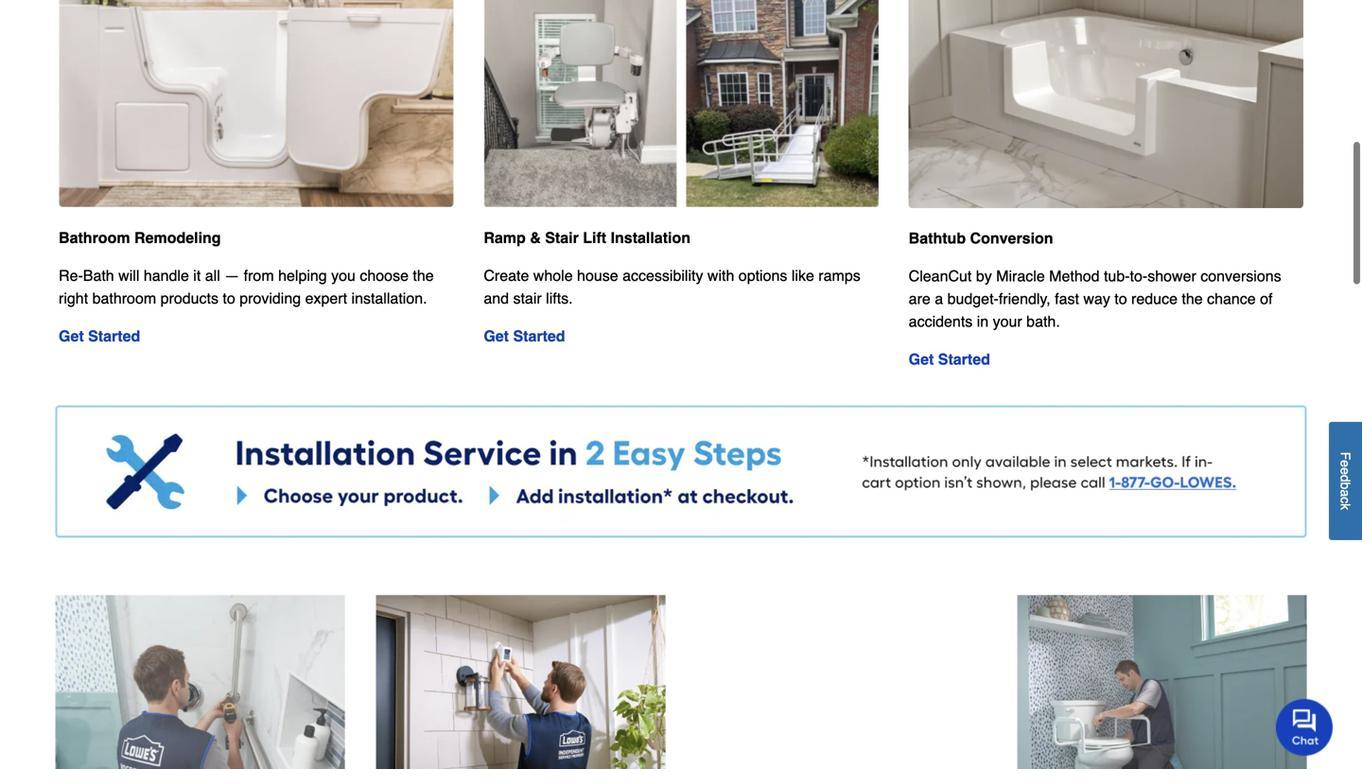 Task type: vqa. For each thing, say whether or not it's contained in the screenshot.
to-
yes



Task type: describe. For each thing, give the bounding box(es) containing it.
get for re-bath will handle it all — from helping you choose the right bathroom products to providing expert installation.
[[59, 328, 84, 345]]

right
[[59, 290, 88, 307]]

cleancut by miracle method tub-to-shower conversions are a budget-friendly, fast way to reduce the chance of accidents in your bath.
[[909, 267, 1282, 330]]

accessibility
[[623, 267, 704, 284]]

f
[[1339, 452, 1354, 460]]

accidents
[[909, 313, 973, 330]]

create whole house accessibility with options like ramps and stair lifts.
[[484, 267, 861, 307]]

f e e d b a c k button
[[1330, 422, 1363, 540]]

way
[[1084, 290, 1111, 308]]

handle
[[144, 267, 189, 284]]

get started link for cleancut by miracle method tub-to-shower conversions are a budget-friendly, fast way to reduce the chance of accidents in your bath.
[[909, 351, 991, 368]]

lifts.
[[546, 290, 573, 307]]

a lowe's independent service provider installing a smart home device by a home's front door. image
[[376, 595, 666, 769]]

ramps
[[819, 267, 861, 284]]

conversions
[[1201, 267, 1282, 285]]

a beige bathroom with a white bathtub converted into a step-in tub. image
[[909, 0, 1304, 208]]

d
[[1339, 475, 1354, 482]]

started for by
[[939, 351, 991, 368]]

get started for re-bath will handle it all — from helping you choose the right bathroom products to providing expert installation.
[[59, 328, 140, 345]]

will
[[118, 267, 139, 284]]

bathtub
[[909, 230, 966, 247]]

miracle
[[997, 267, 1046, 285]]

whole
[[534, 267, 573, 284]]

to inside cleancut by miracle method tub-to-shower conversions are a budget-friendly, fast way to reduce the chance of accidents in your bath.
[[1115, 290, 1128, 308]]

create
[[484, 267, 529, 284]]

bath
[[83, 267, 114, 284]]

a lowe's independent service provider installing a grab bar in a shower. image
[[55, 595, 345, 769]]

installation.
[[352, 290, 427, 307]]

—
[[224, 267, 240, 284]]

get for create whole house accessibility with options like ramps and stair lifts.
[[484, 328, 509, 345]]

chance
[[1208, 290, 1257, 308]]

the inside the re-bath will handle it all — from helping you choose the right bathroom products to providing expert installation.
[[413, 267, 434, 284]]

friendly,
[[999, 290, 1051, 308]]

of
[[1261, 290, 1273, 308]]

&
[[530, 229, 541, 247]]

bathroom remodeling
[[59, 229, 221, 247]]

a lowe's independent service provider installing a grab bar to a toilet. image
[[1017, 595, 1308, 769]]

b
[[1339, 482, 1354, 490]]

get started for create whole house accessibility with options like ramps and stair lifts.
[[484, 328, 566, 345]]

like
[[792, 267, 815, 284]]

and
[[484, 290, 509, 307]]



Task type: locate. For each thing, give the bounding box(es) containing it.
with
[[708, 267, 735, 284]]

get started link for re-bath will handle it all — from helping you choose the right bathroom products to providing expert installation.
[[59, 328, 140, 345]]

started for whole
[[513, 328, 566, 345]]

to down tub-
[[1115, 290, 1128, 308]]

reduce
[[1132, 290, 1178, 308]]

1 horizontal spatial get started
[[484, 328, 566, 345]]

the inside cleancut by miracle method tub-to-shower conversions are a budget-friendly, fast way to reduce the chance of accidents in your bath.
[[1182, 290, 1204, 308]]

0 horizontal spatial get
[[59, 328, 84, 345]]

get for cleancut by miracle method tub-to-shower conversions are a budget-friendly, fast way to reduce the chance of accidents in your bath.
[[909, 351, 934, 368]]

1 to from the left
[[223, 290, 235, 307]]

0 horizontal spatial a
[[935, 290, 944, 308]]

remodeling
[[134, 229, 221, 247]]

started for bath
[[88, 328, 140, 345]]

products
[[161, 290, 219, 307]]

2 to from the left
[[1115, 290, 1128, 308]]

to-
[[1131, 267, 1148, 285]]

re-
[[59, 267, 83, 284]]

installation service in 2 easy steps. image
[[55, 405, 1308, 538]]

get started down bathroom
[[59, 328, 140, 345]]

0 vertical spatial a
[[935, 290, 944, 308]]

house
[[577, 267, 619, 284]]

1 horizontal spatial get
[[484, 328, 509, 345]]

2 horizontal spatial get
[[909, 351, 934, 368]]

stair
[[513, 290, 542, 307]]

ramp & stair lift installation
[[484, 229, 691, 247]]

are
[[909, 290, 931, 308]]

started
[[88, 328, 140, 345], [513, 328, 566, 345], [939, 351, 991, 368]]

fast
[[1055, 290, 1080, 308]]

all
[[205, 267, 220, 284]]

f e e d b a c k
[[1339, 452, 1354, 510]]

get started for cleancut by miracle method tub-to-shower conversions are a budget-friendly, fast way to reduce the chance of accidents in your bath.
[[909, 351, 991, 368]]

to inside the re-bath will handle it all — from helping you choose the right bathroom products to providing expert installation.
[[223, 290, 235, 307]]

a right are
[[935, 290, 944, 308]]

re-bath will handle it all — from helping you choose the right bathroom products to providing expert installation.
[[59, 267, 434, 307]]

it
[[193, 267, 201, 284]]

0 vertical spatial the
[[413, 267, 434, 284]]

get started down accidents
[[909, 351, 991, 368]]

a up k
[[1339, 490, 1354, 497]]

2 horizontal spatial started
[[939, 351, 991, 368]]

get down and at the top of the page
[[484, 328, 509, 345]]

0 horizontal spatial get started link
[[59, 328, 140, 345]]

a inside cleancut by miracle method tub-to-shower conversions are a budget-friendly, fast way to reduce the chance of accidents in your bath.
[[935, 290, 944, 308]]

get started link down accidents
[[909, 351, 991, 368]]

1 vertical spatial the
[[1182, 290, 1204, 308]]

get
[[59, 328, 84, 345], [484, 328, 509, 345], [909, 351, 934, 368]]

installation
[[611, 229, 691, 247]]

1 horizontal spatial get started link
[[484, 328, 566, 345]]

0 horizontal spatial started
[[88, 328, 140, 345]]

get down right
[[59, 328, 84, 345]]

get down accidents
[[909, 351, 934, 368]]

in
[[977, 313, 989, 330]]

e
[[1339, 460, 1354, 467], [1339, 467, 1354, 475]]

lift
[[583, 229, 607, 247]]

to
[[223, 290, 235, 307], [1115, 290, 1128, 308]]

budget-
[[948, 290, 999, 308]]

expert
[[305, 290, 347, 307]]

get started
[[59, 328, 140, 345], [484, 328, 566, 345], [909, 351, 991, 368]]

0 horizontal spatial get started
[[59, 328, 140, 345]]

the down shower
[[1182, 290, 1204, 308]]

ramp
[[484, 229, 526, 247]]

stair
[[545, 229, 579, 247]]

a bathroom with a white step-in bathtub with a built-in seat and the tub door open. image
[[59, 0, 454, 208]]

1 horizontal spatial to
[[1115, 290, 1128, 308]]

shower
[[1148, 267, 1197, 285]]

1 e from the top
[[1339, 460, 1354, 467]]

k
[[1339, 504, 1354, 510]]

cleancut
[[909, 267, 972, 285]]

1 horizontal spatial started
[[513, 328, 566, 345]]

a
[[935, 290, 944, 308], [1339, 490, 1354, 497]]

bathtub conversion
[[909, 230, 1054, 247]]

e up b
[[1339, 467, 1354, 475]]

bath.
[[1027, 313, 1061, 330]]

the
[[413, 267, 434, 284], [1182, 290, 1204, 308]]

from
[[244, 267, 274, 284]]

c
[[1339, 497, 1354, 504]]

to down '—'
[[223, 290, 235, 307]]

0 horizontal spatial the
[[413, 267, 434, 284]]

helping
[[278, 267, 327, 284]]

bathroom
[[92, 290, 156, 307]]

started down bathroom
[[88, 328, 140, 345]]

providing
[[240, 290, 301, 307]]

options
[[739, 267, 788, 284]]

you
[[331, 267, 356, 284]]

1 vertical spatial a
[[1339, 490, 1354, 497]]

a inside button
[[1339, 490, 1354, 497]]

chat invite button image
[[1277, 699, 1334, 756]]

1 horizontal spatial the
[[1182, 290, 1204, 308]]

get started link for create whole house accessibility with options like ramps and stair lifts.
[[484, 328, 566, 345]]

2 e from the top
[[1339, 467, 1354, 475]]

get started link down bathroom
[[59, 328, 140, 345]]

choose
[[360, 267, 409, 284]]

bathroom
[[59, 229, 130, 247]]

method
[[1050, 267, 1100, 285]]

conversion
[[971, 230, 1054, 247]]

started down stair
[[513, 328, 566, 345]]

2 horizontal spatial get started
[[909, 351, 991, 368]]

the right choose in the top left of the page
[[413, 267, 434, 284]]

a stair lift chair inside a home and an accessibility ramp in front of a brick home. image
[[484, 0, 879, 208]]

tub-
[[1104, 267, 1131, 285]]

0 horizontal spatial to
[[223, 290, 235, 307]]

by
[[977, 267, 993, 285]]

get started down stair
[[484, 328, 566, 345]]

2 horizontal spatial get started link
[[909, 351, 991, 368]]

your
[[993, 313, 1023, 330]]

1 horizontal spatial a
[[1339, 490, 1354, 497]]

get started link
[[59, 328, 140, 345], [484, 328, 566, 345], [909, 351, 991, 368]]

started down in
[[939, 351, 991, 368]]

get started link down stair
[[484, 328, 566, 345]]

e up d
[[1339, 460, 1354, 467]]



